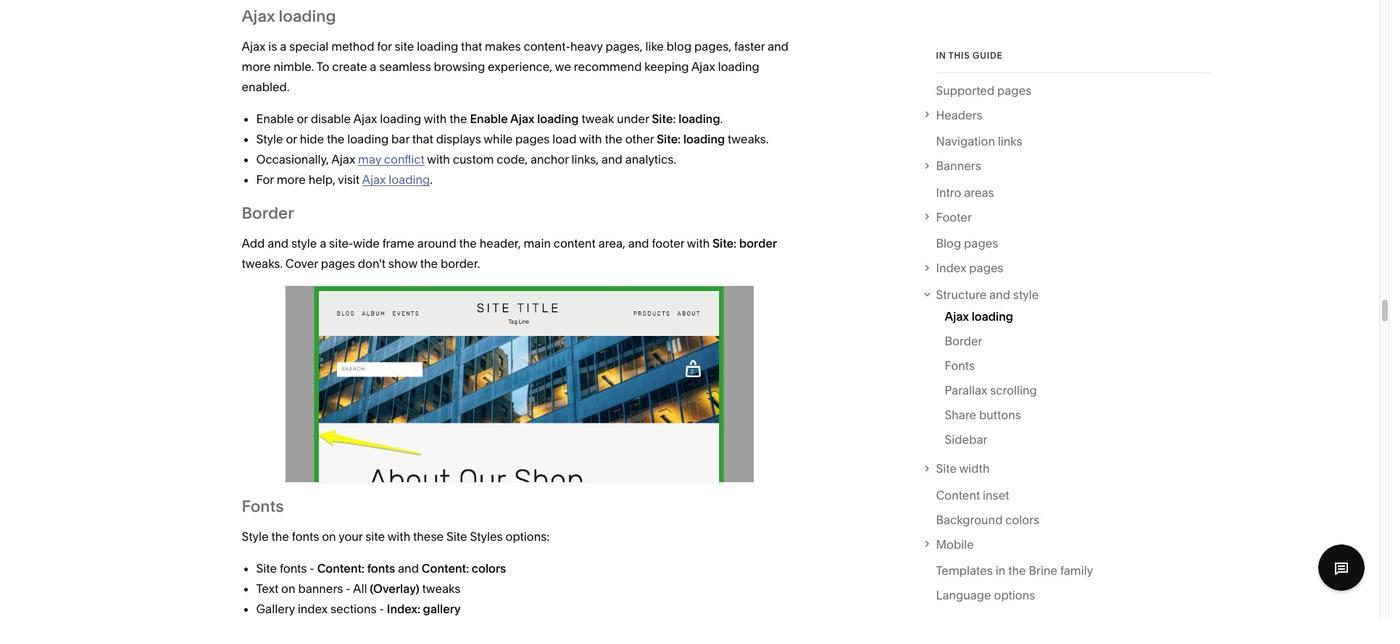 Task type: vqa. For each thing, say whether or not it's contained in the screenshot.
The Background Color From The Site Section Displays Outside The Content Area. Banners
no



Task type: describe. For each thing, give the bounding box(es) containing it.
share buttons
[[945, 409, 1022, 423]]

templates
[[936, 564, 993, 579]]

these
[[413, 530, 444, 545]]

styles
[[470, 530, 503, 545]]

border.
[[441, 257, 480, 271]]

loading up browsing
[[417, 39, 458, 54]]

frame
[[383, 237, 415, 251]]

faster
[[734, 39, 765, 54]]

mobile link
[[936, 535, 1211, 555]]

mobile button
[[921, 535, 1211, 555]]

headers
[[936, 108, 983, 122]]

help,
[[309, 173, 335, 187]]

site width
[[936, 462, 990, 477]]

other
[[625, 132, 654, 147]]

structure and style button
[[921, 285, 1211, 305]]

method
[[331, 39, 375, 54]]

brine
[[1029, 564, 1058, 579]]

displays
[[436, 132, 481, 147]]

this
[[949, 50, 970, 61]]

loading down conflict
[[389, 173, 430, 187]]

content
[[936, 489, 980, 503]]

templates in the brine family link
[[936, 562, 1093, 586]]

2 content: from the left
[[422, 562, 469, 577]]

the down tweak in the top left of the page
[[605, 132, 623, 147]]

pages inside enable or disable ajax loading with the enable ajax loading tweak under site: loading . style or hide the loading bar that displays while pages load with the other site: loading tweaks. occasionally, ajax may conflict with custom code, anchor links, and analytics. for more help, visit ajax loading .
[[516, 132, 550, 147]]

options
[[994, 589, 1036, 604]]

1 pages, from the left
[[606, 39, 643, 54]]

1 vertical spatial ajax loading link
[[945, 307, 1014, 332]]

loading right other
[[684, 132, 725, 147]]

for
[[256, 173, 274, 187]]

1 vertical spatial site
[[366, 530, 385, 545]]

ajax up while
[[510, 112, 535, 126]]

the down disable
[[327, 132, 345, 147]]

special
[[289, 39, 329, 54]]

nimble.
[[274, 60, 314, 74]]

loading down faster
[[718, 60, 760, 74]]

sections
[[331, 603, 377, 617]]

1 vertical spatial or
[[286, 132, 297, 147]]

while
[[484, 132, 513, 147]]

structure
[[936, 288, 987, 302]]

create
[[332, 60, 367, 74]]

0 vertical spatial colors
[[1006, 513, 1040, 528]]

border
[[739, 237, 777, 251]]

occasionally,
[[256, 152, 329, 167]]

language options link
[[936, 586, 1036, 611]]

intro areas link
[[936, 183, 995, 207]]

1 horizontal spatial -
[[346, 583, 351, 597]]

and inside enable or disable ajax loading with the enable ajax loading tweak under site: loading . style or hide the loading bar that displays while pages load with the other site: loading tweaks. occasionally, ajax may conflict with custom code, anchor links, and analytics. for more help, visit ajax loading .
[[602, 152, 623, 167]]

around
[[417, 237, 457, 251]]

site-
[[329, 237, 353, 251]]

the inside templates in the brine family link
[[1009, 564, 1026, 579]]

analytics.
[[625, 152, 676, 167]]

enabled.
[[242, 80, 290, 94]]

links,
[[572, 152, 599, 167]]

disable
[[311, 112, 351, 126]]

ajax left is
[[242, 39, 266, 54]]

0 vertical spatial or
[[297, 112, 308, 126]]

buttons
[[980, 409, 1022, 423]]

on inside site fonts - content: fonts and content: colors text on banners - all (overlay) tweaks gallery index sections - index: gallery
[[281, 583, 295, 597]]

templates in the brine family
[[936, 564, 1093, 579]]

site width link
[[936, 459, 1211, 480]]

header,
[[480, 237, 521, 251]]

parallax scrolling
[[945, 384, 1037, 398]]

visit
[[338, 173, 360, 187]]

in this guide
[[936, 50, 1003, 61]]

blog
[[936, 237, 962, 251]]

1 content: from the left
[[317, 562, 365, 577]]

2 pages, from the left
[[695, 39, 732, 54]]

areas
[[964, 186, 995, 200]]

intro areas
[[936, 186, 995, 200]]

ajax is a special method for site loading that makes content-heavy pages, like blog pages, faster and more nimble. to create a seamless browsing experience, we recommend keeping ajax loading enabled.
[[242, 39, 789, 94]]

banners link
[[936, 156, 1211, 177]]

may conflict link
[[358, 152, 425, 167]]

seamless
[[379, 60, 431, 74]]

links
[[998, 134, 1023, 149]]

tweaks
[[422, 583, 461, 597]]

options:
[[506, 530, 550, 545]]

0 horizontal spatial ajax loading
[[242, 7, 336, 26]]

pages for blog
[[964, 237, 999, 251]]

inset
[[983, 489, 1010, 503]]

site for site width
[[936, 462, 957, 477]]

loading down structure and style
[[972, 310, 1014, 324]]

makes
[[485, 39, 521, 54]]

custom
[[453, 152, 494, 167]]

content
[[554, 237, 596, 251]]

headers link
[[936, 105, 1211, 125]]

fonts up (overlay)
[[367, 562, 395, 577]]

browsing
[[434, 60, 485, 74]]

pages for supported
[[998, 83, 1032, 98]]

footer link
[[936, 207, 1211, 228]]

share buttons link
[[945, 406, 1022, 430]]

is
[[268, 39, 277, 54]]

main
[[524, 237, 551, 251]]

2 horizontal spatial a
[[370, 60, 377, 74]]

your
[[339, 530, 363, 545]]

0 horizontal spatial ajax loading link
[[362, 173, 430, 187]]

keeping
[[645, 60, 689, 74]]

navigation links
[[936, 134, 1023, 149]]

ajax inside ajax loading link
[[945, 310, 969, 324]]

recommend
[[574, 60, 642, 74]]

footer button
[[921, 207, 1211, 228]]

family
[[1061, 564, 1093, 579]]

style inside enable or disable ajax loading with the enable ajax loading tweak under site: loading . style or hide the loading bar that displays while pages load with the other site: loading tweaks. occasionally, ajax may conflict with custom code, anchor links, and analytics. for more help, visit ajax loading .
[[256, 132, 283, 147]]

tweaks. inside add and style a site-wide frame around the header, main content area, and footer with site: border tweaks. cover pages don't show the border.
[[242, 257, 283, 271]]

experience,
[[488, 60, 553, 74]]

under
[[617, 112, 649, 126]]

wide
[[353, 237, 380, 251]]



Task type: locate. For each thing, give the bounding box(es) containing it.
0 vertical spatial -
[[310, 562, 315, 577]]

fonts up banners at bottom
[[280, 562, 307, 577]]

2 vertical spatial site
[[256, 562, 277, 577]]

pages down site-
[[321, 257, 355, 271]]

1 horizontal spatial site
[[395, 39, 414, 54]]

banners
[[298, 583, 343, 597]]

enable
[[256, 112, 294, 126], [470, 112, 508, 126]]

pages up structure and style
[[970, 261, 1004, 276]]

blog
[[667, 39, 692, 54]]

0 horizontal spatial pages,
[[606, 39, 643, 54]]

mobile
[[936, 538, 974, 552]]

2 enable from the left
[[470, 112, 508, 126]]

1 horizontal spatial on
[[322, 530, 336, 545]]

the up the border.
[[459, 237, 477, 251]]

site inside ajax is a special method for site loading that makes content-heavy pages, like blog pages, faster and more nimble. to create a seamless browsing experience, we recommend keeping ajax loading enabled.
[[395, 39, 414, 54]]

and right "structure"
[[990, 288, 1011, 302]]

pages up index pages
[[964, 237, 999, 251]]

pages inside blog pages link
[[964, 237, 999, 251]]

- up banners at bottom
[[310, 562, 315, 577]]

with up displays
[[424, 112, 447, 126]]

site: right under
[[652, 112, 676, 126]]

0 horizontal spatial site
[[256, 562, 277, 577]]

ajax down "structure"
[[945, 310, 969, 324]]

0 vertical spatial ajax loading link
[[362, 173, 430, 187]]

0 horizontal spatial a
[[280, 39, 287, 54]]

site right your
[[366, 530, 385, 545]]

0 horizontal spatial style
[[291, 237, 317, 251]]

tweak
[[582, 112, 614, 126]]

0 vertical spatial that
[[461, 39, 482, 54]]

a
[[280, 39, 287, 54], [370, 60, 377, 74], [320, 237, 326, 251]]

on right the text
[[281, 583, 295, 597]]

width
[[960, 462, 990, 477]]

style down index pages dropdown button
[[1013, 288, 1039, 302]]

enable or disable ajax loading with the enable ajax loading tweak under site: loading . style or hide the loading bar that displays while pages load with the other site: loading tweaks. occasionally, ajax may conflict with custom code, anchor links, and analytics. for more help, visit ajax loading .
[[256, 112, 769, 187]]

index:
[[387, 603, 420, 617]]

- left index: on the bottom left of the page
[[380, 603, 384, 617]]

content inset
[[936, 489, 1010, 503]]

1 vertical spatial site:
[[657, 132, 681, 147]]

add
[[242, 237, 265, 251]]

or up hide
[[297, 112, 308, 126]]

1 horizontal spatial a
[[320, 237, 326, 251]]

0 horizontal spatial fonts
[[242, 498, 284, 517]]

site: up analytics.
[[657, 132, 681, 147]]

ajax up visit
[[332, 152, 355, 167]]

on left your
[[322, 530, 336, 545]]

0 vertical spatial site:
[[652, 112, 676, 126]]

0 vertical spatial .
[[720, 112, 723, 126]]

enable up while
[[470, 112, 508, 126]]

1 horizontal spatial .
[[720, 112, 723, 126]]

1 vertical spatial site
[[447, 530, 467, 545]]

border up fonts link
[[945, 335, 983, 349]]

0 horizontal spatial that
[[412, 132, 433, 147]]

1 enable from the left
[[256, 112, 294, 126]]

1 horizontal spatial colors
[[1006, 513, 1040, 528]]

2 horizontal spatial -
[[380, 603, 384, 617]]

intro
[[936, 186, 962, 200]]

1 vertical spatial style
[[1013, 288, 1039, 302]]

background
[[936, 513, 1003, 528]]

site
[[395, 39, 414, 54], [366, 530, 385, 545]]

- left all
[[346, 583, 351, 597]]

ajax down "may"
[[362, 173, 386, 187]]

site: inside add and style a site-wide frame around the header, main content area, and footer with site: border tweaks. cover pages don't show the border.
[[713, 237, 737, 251]]

border up add
[[242, 204, 294, 224]]

all
[[353, 583, 367, 597]]

1 vertical spatial tweaks.
[[242, 257, 283, 271]]

the down around
[[420, 257, 438, 271]]

1 horizontal spatial site
[[447, 530, 467, 545]]

loading up load
[[537, 112, 579, 126]]

ajax right disable
[[353, 112, 377, 126]]

2 vertical spatial a
[[320, 237, 326, 251]]

0 vertical spatial ajax loading
[[242, 7, 336, 26]]

0 vertical spatial border
[[242, 204, 294, 224]]

0 vertical spatial tweaks.
[[728, 132, 769, 147]]

ajax loading link
[[362, 173, 430, 187], [945, 307, 1014, 332]]

1 vertical spatial ajax loading
[[945, 310, 1014, 324]]

style inside dropdown button
[[1013, 288, 1039, 302]]

0 vertical spatial on
[[322, 530, 336, 545]]

that inside enable or disable ajax loading with the enable ajax loading tweak under site: loading . style or hide the loading bar that displays while pages load with the other site: loading tweaks. occasionally, ajax may conflict with custom code, anchor links, and analytics. for more help, visit ajax loading .
[[412, 132, 433, 147]]

with left the these
[[388, 530, 411, 545]]

the up the text
[[271, 530, 289, 545]]

style for structure
[[1013, 288, 1039, 302]]

ajax loading link down may conflict link
[[362, 173, 430, 187]]

and up (overlay)
[[398, 562, 419, 577]]

style
[[256, 132, 283, 147], [242, 530, 269, 545]]

guide
[[973, 50, 1003, 61]]

site for site fonts - content: fonts and content: colors text on banners - all (overlay) tweaks gallery index sections - index: gallery
[[256, 562, 277, 577]]

and inside dropdown button
[[990, 288, 1011, 302]]

pages inside supported pages link
[[998, 83, 1032, 98]]

pages inside index pages link
[[970, 261, 1004, 276]]

1 vertical spatial colors
[[472, 562, 506, 577]]

1 horizontal spatial pages,
[[695, 39, 732, 54]]

content-
[[524, 39, 571, 54]]

a right is
[[280, 39, 287, 54]]

-
[[310, 562, 315, 577], [346, 583, 351, 597], [380, 603, 384, 617]]

with inside add and style a site-wide frame around the header, main content area, and footer with site: border tweaks. cover pages don't show the border.
[[687, 237, 710, 251]]

1 vertical spatial a
[[370, 60, 377, 74]]

conflict
[[384, 152, 425, 167]]

supported pages link
[[936, 80, 1032, 105]]

tweaks. inside enable or disable ajax loading with the enable ajax loading tweak under site: loading . style or hide the loading bar that displays while pages load with the other site: loading tweaks. occasionally, ajax may conflict with custom code, anchor links, and analytics. for more help, visit ajax loading .
[[728, 132, 769, 147]]

supported
[[936, 83, 995, 98]]

navigation
[[936, 134, 995, 149]]

2 vertical spatial site:
[[713, 237, 737, 251]]

or up occasionally,
[[286, 132, 297, 147]]

style up occasionally,
[[256, 132, 283, 147]]

pages, right blog
[[695, 39, 732, 54]]

pages down guide
[[998, 83, 1032, 98]]

loading up "may"
[[347, 132, 389, 147]]

2 vertical spatial -
[[380, 603, 384, 617]]

0 vertical spatial a
[[280, 39, 287, 54]]

index
[[936, 261, 967, 276]]

0 vertical spatial site
[[395, 39, 414, 54]]

share
[[945, 409, 977, 423]]

loading up special
[[279, 7, 336, 26]]

in
[[996, 564, 1006, 579]]

fonts left your
[[292, 530, 319, 545]]

headers button
[[921, 105, 1211, 125]]

that inside ajax is a special method for site loading that makes content-heavy pages, like blog pages, faster and more nimble. to create a seamless browsing experience, we recommend keeping ajax loading enabled.
[[461, 39, 482, 54]]

colors down inset
[[1006, 513, 1040, 528]]

navigation links link
[[936, 132, 1023, 156]]

loading down keeping
[[679, 112, 720, 126]]

site inside dropdown button
[[936, 462, 957, 477]]

index pages link
[[936, 258, 1211, 279]]

1 horizontal spatial tweaks.
[[728, 132, 769, 147]]

site inside site fonts - content: fonts and content: colors text on banners - all (overlay) tweaks gallery index sections - index: gallery
[[256, 562, 277, 577]]

style inside add and style a site-wide frame around the header, main content area, and footer with site: border tweaks. cover pages don't show the border.
[[291, 237, 317, 251]]

with right footer
[[687, 237, 710, 251]]

that right bar
[[412, 132, 433, 147]]

site fonts - content: fonts and content: colors text on banners - all (overlay) tweaks gallery index sections - index: gallery
[[256, 562, 506, 617]]

1 horizontal spatial style
[[1013, 288, 1039, 302]]

site right for
[[395, 39, 414, 54]]

colors inside site fonts - content: fonts and content: colors text on banners - all (overlay) tweaks gallery index sections - index: gallery
[[472, 562, 506, 577]]

structure and style link
[[936, 285, 1211, 305]]

site up the text
[[256, 562, 277, 577]]

pages
[[998, 83, 1032, 98], [516, 132, 550, 147], [964, 237, 999, 251], [321, 257, 355, 271], [970, 261, 1004, 276]]

1 vertical spatial border
[[945, 335, 983, 349]]

content:
[[317, 562, 365, 577], [422, 562, 469, 577]]

0 horizontal spatial site
[[366, 530, 385, 545]]

more down occasionally,
[[277, 173, 306, 187]]

0 horizontal spatial -
[[310, 562, 315, 577]]

the up displays
[[450, 112, 467, 126]]

ajax up is
[[242, 7, 275, 26]]

0 horizontal spatial content:
[[317, 562, 365, 577]]

content inset link
[[936, 486, 1010, 510]]

loading up bar
[[380, 112, 421, 126]]

colors down styles
[[472, 562, 506, 577]]

the right in
[[1009, 564, 1026, 579]]

1 vertical spatial more
[[277, 173, 306, 187]]

1 vertical spatial that
[[412, 132, 433, 147]]

more up enabled. in the top left of the page
[[242, 60, 271, 74]]

content: up all
[[317, 562, 365, 577]]

0 vertical spatial style
[[291, 237, 317, 251]]

ajax loading link down structure and style
[[945, 307, 1014, 332]]

style for add
[[291, 237, 317, 251]]

pages for index
[[970, 261, 1004, 276]]

and right links,
[[602, 152, 623, 167]]

a right create
[[370, 60, 377, 74]]

0 horizontal spatial border
[[242, 204, 294, 224]]

add and style a site-wide frame around the header, main content area, and footer with site: border tweaks. cover pages don't show the border.
[[242, 237, 777, 271]]

that
[[461, 39, 482, 54], [412, 132, 433, 147]]

1 horizontal spatial enable
[[470, 112, 508, 126]]

blog pages
[[936, 237, 999, 251]]

and right area,
[[628, 237, 649, 251]]

to
[[317, 60, 330, 74]]

pages up anchor
[[516, 132, 550, 147]]

1 horizontal spatial ajax loading link
[[945, 307, 1014, 332]]

pages, up recommend
[[606, 39, 643, 54]]

site width button
[[921, 459, 1211, 480]]

parallax
[[945, 384, 988, 398]]

anchor
[[531, 152, 569, 167]]

colors
[[1006, 513, 1040, 528], [472, 562, 506, 577]]

ajax loading down structure and style
[[945, 310, 1014, 324]]

banners
[[936, 159, 982, 174]]

and
[[768, 39, 789, 54], [602, 152, 623, 167], [268, 237, 289, 251], [628, 237, 649, 251], [990, 288, 1011, 302], [398, 562, 419, 577]]

index
[[298, 603, 328, 617]]

structure and style
[[936, 288, 1039, 302]]

with up links,
[[579, 132, 602, 147]]

style up the text
[[242, 530, 269, 545]]

1 vertical spatial -
[[346, 583, 351, 597]]

0 horizontal spatial more
[[242, 60, 271, 74]]

that up browsing
[[461, 39, 482, 54]]

0 horizontal spatial colors
[[472, 562, 506, 577]]

enable down enabled. in the top left of the page
[[256, 112, 294, 126]]

site
[[936, 462, 957, 477], [447, 530, 467, 545], [256, 562, 277, 577]]

parallax scrolling link
[[945, 381, 1037, 406]]

brine border.png image
[[285, 286, 755, 484]]

more inside enable or disable ajax loading with the enable ajax loading tweak under site: loading . style or hide the loading bar that displays while pages load with the other site: loading tweaks. occasionally, ajax may conflict with custom code, anchor links, and analytics. for more help, visit ajax loading .
[[277, 173, 306, 187]]

1 vertical spatial .
[[430, 173, 433, 187]]

cover
[[286, 257, 318, 271]]

gallery
[[423, 603, 461, 617]]

sidebar
[[945, 433, 988, 448]]

text
[[256, 583, 279, 597]]

pages inside add and style a site-wide frame around the header, main content area, and footer with site: border tweaks. cover pages don't show the border.
[[321, 257, 355, 271]]

ajax loading up is
[[242, 7, 336, 26]]

0 horizontal spatial on
[[281, 583, 295, 597]]

supported pages
[[936, 83, 1032, 98]]

1 horizontal spatial that
[[461, 39, 482, 54]]

1 horizontal spatial ajax loading
[[945, 310, 1014, 324]]

load
[[553, 132, 577, 147]]

0 horizontal spatial .
[[430, 173, 433, 187]]

ajax down blog
[[692, 60, 715, 74]]

and right add
[[268, 237, 289, 251]]

1 horizontal spatial fonts
[[945, 359, 975, 374]]

1 vertical spatial fonts
[[242, 498, 284, 517]]

1 vertical spatial on
[[281, 583, 295, 597]]

0 vertical spatial style
[[256, 132, 283, 147]]

with down displays
[[427, 152, 450, 167]]

0 vertical spatial fonts
[[945, 359, 975, 374]]

a inside add and style a site-wide frame around the header, main content area, and footer with site: border tweaks. cover pages don't show the border.
[[320, 237, 326, 251]]

background colors link
[[936, 510, 1040, 535]]

0 horizontal spatial tweaks.
[[242, 257, 283, 271]]

background colors
[[936, 513, 1040, 528]]

pages,
[[606, 39, 643, 54], [695, 39, 732, 54]]

0 horizontal spatial enable
[[256, 112, 294, 126]]

1 vertical spatial style
[[242, 530, 269, 545]]

0 vertical spatial more
[[242, 60, 271, 74]]

site: left border
[[713, 237, 737, 251]]

style up 'cover'
[[291, 237, 317, 251]]

.
[[720, 112, 723, 126], [430, 173, 433, 187]]

bar
[[392, 132, 410, 147]]

may
[[358, 152, 381, 167]]

gallery
[[256, 603, 295, 617]]

hide
[[300, 132, 324, 147]]

and inside site fonts - content: fonts and content: colors text on banners - all (overlay) tweaks gallery index sections - index: gallery
[[398, 562, 419, 577]]

the
[[450, 112, 467, 126], [327, 132, 345, 147], [605, 132, 623, 147], [459, 237, 477, 251], [420, 257, 438, 271], [271, 530, 289, 545], [1009, 564, 1026, 579]]

1 horizontal spatial content:
[[422, 562, 469, 577]]

footer
[[936, 210, 972, 225]]

more inside ajax is a special method for site loading that makes content-heavy pages, like blog pages, faster and more nimble. to create a seamless browsing experience, we recommend keeping ajax loading enabled.
[[242, 60, 271, 74]]

a left site-
[[320, 237, 326, 251]]

1 horizontal spatial border
[[945, 335, 983, 349]]

and inside ajax is a special method for site loading that makes content-heavy pages, like blog pages, faster and more nimble. to create a seamless browsing experience, we recommend keeping ajax loading enabled.
[[768, 39, 789, 54]]

site left width
[[936, 462, 957, 477]]

tweaks.
[[728, 132, 769, 147], [242, 257, 283, 271]]

(overlay)
[[370, 583, 420, 597]]

0 vertical spatial site
[[936, 462, 957, 477]]

content: up tweaks
[[422, 562, 469, 577]]

blog pages link
[[936, 234, 999, 258]]

2 horizontal spatial site
[[936, 462, 957, 477]]

and right faster
[[768, 39, 789, 54]]

language options
[[936, 589, 1036, 604]]

we
[[555, 60, 571, 74]]

language
[[936, 589, 992, 604]]

1 horizontal spatial more
[[277, 173, 306, 187]]

area,
[[599, 237, 626, 251]]

site right the these
[[447, 530, 467, 545]]

more
[[242, 60, 271, 74], [277, 173, 306, 187]]



